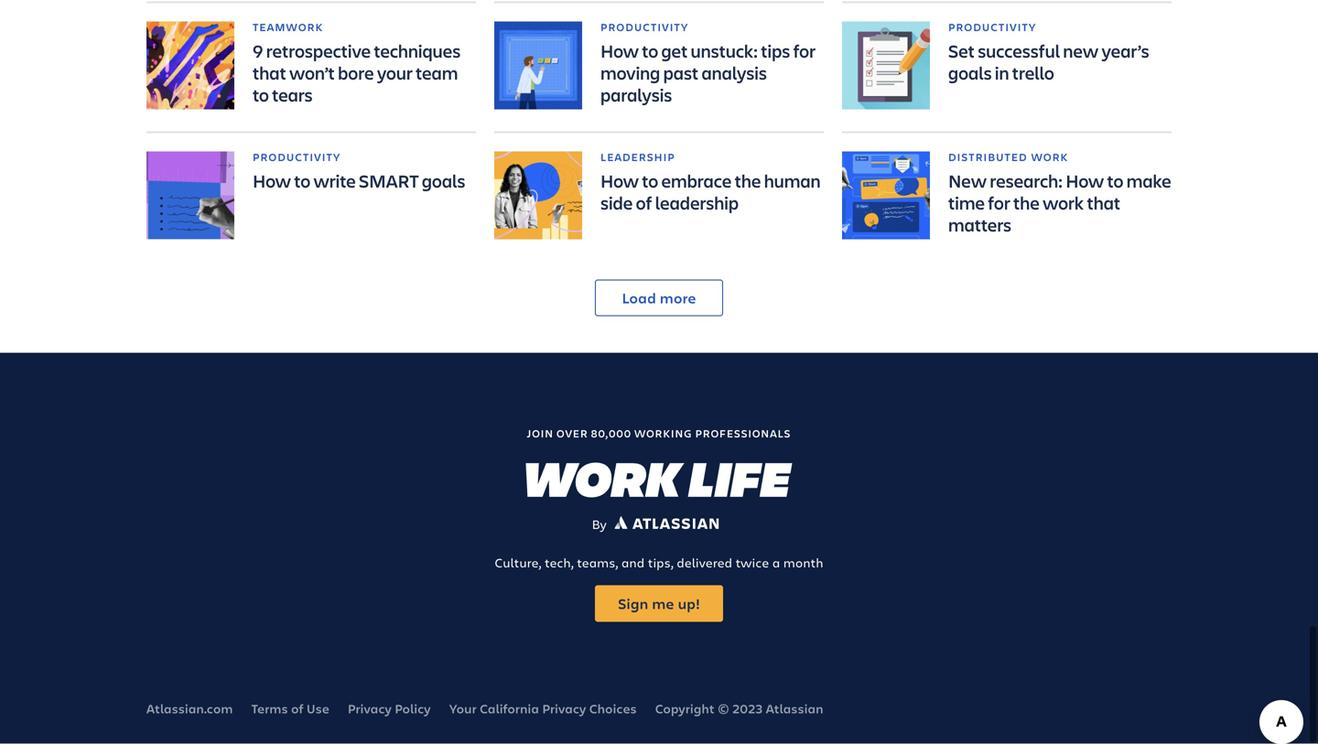 Task type: vqa. For each thing, say whether or not it's contained in the screenshot.
the in distributed work new research: how to make time for the work that matters
yes



Task type: locate. For each thing, give the bounding box(es) containing it.
copyright
[[655, 701, 715, 718]]

unstuck:
[[691, 39, 758, 63]]

productivity up write in the left top of the page
[[253, 150, 341, 165]]

load
[[622, 288, 657, 308]]

choices
[[590, 701, 637, 718]]

goals right smart
[[422, 169, 466, 193]]

how down leadership
[[601, 169, 639, 193]]

the down leadership link
[[735, 169, 761, 193]]

copyright © 2023 atlassian
[[655, 701, 824, 718]]

to inside leadership how to embrace the human side of leadership
[[642, 169, 659, 193]]

privacy left choices
[[542, 701, 586, 718]]

terms of use
[[251, 701, 330, 718]]

use
[[307, 701, 330, 718]]

to left write in the left top of the page
[[294, 169, 311, 193]]

privacy
[[348, 701, 392, 718], [542, 701, 586, 718]]

how for how to write smart goals
[[253, 169, 291, 193]]

0 horizontal spatial that
[[253, 61, 286, 85]]

how inside productivity how to write smart goals
[[253, 169, 291, 193]]

productivity up successful
[[949, 20, 1037, 35]]

won't
[[289, 61, 335, 85]]

goals inside productivity set successful new year's goals in trello
[[949, 61, 992, 85]]

productivity
[[601, 20, 689, 35], [949, 20, 1037, 35], [253, 150, 341, 165]]

1 horizontal spatial goals
[[949, 61, 992, 85]]

research:
[[990, 169, 1063, 193]]

your
[[449, 701, 477, 718]]

1 horizontal spatial the
[[1014, 191, 1040, 215]]

of right side
[[636, 191, 653, 215]]

for
[[794, 39, 816, 63], [988, 191, 1011, 215]]

how for how to get unstuck: tips for moving past analysis paralysis
[[601, 39, 639, 63]]

0 vertical spatial goals
[[949, 61, 992, 85]]

side
[[601, 191, 633, 215]]

1 vertical spatial goals
[[422, 169, 466, 193]]

new research: how to make time for the work that matters link
[[949, 169, 1172, 237]]

leadership
[[656, 191, 739, 215]]

that inside teamwork 9 retrospective techniques that won't bore your team to tears
[[253, 61, 286, 85]]

team
[[416, 61, 458, 85]]

2 horizontal spatial productivity
[[949, 20, 1037, 35]]

productivity inside productivity set successful new year's goals in trello
[[949, 20, 1037, 35]]

privacy left policy
[[348, 701, 392, 718]]

get
[[662, 39, 688, 63]]

how for how to embrace the human side of leadership
[[601, 169, 639, 193]]

2023
[[733, 701, 763, 718]]

goals left in
[[949, 61, 992, 85]]

sign
[[618, 594, 649, 614]]

successful
[[978, 39, 1061, 63]]

more
[[660, 288, 696, 308]]

0 vertical spatial for
[[794, 39, 816, 63]]

over
[[557, 427, 589, 441]]

to left make
[[1108, 169, 1124, 193]]

california
[[480, 701, 539, 718]]

of
[[636, 191, 653, 215], [291, 701, 304, 718]]

the left work
[[1014, 191, 1040, 215]]

0 horizontal spatial privacy
[[348, 701, 392, 718]]

how inside leadership how to embrace the human side of leadership
[[601, 169, 639, 193]]

how down the distributed work link at the right of page
[[1066, 169, 1105, 193]]

that left won't
[[253, 61, 286, 85]]

main content
[[0, 0, 1319, 317]]

1 vertical spatial of
[[291, 701, 304, 718]]

that right work
[[1087, 191, 1121, 215]]

1 horizontal spatial privacy
[[542, 701, 586, 718]]

0 horizontal spatial goals
[[422, 169, 466, 193]]

1 vertical spatial that
[[1087, 191, 1121, 215]]

embrace
[[662, 169, 732, 193]]

by
[[592, 516, 610, 533]]

1 horizontal spatial productivity link
[[601, 20, 824, 35]]

0 vertical spatial of
[[636, 191, 653, 215]]

goals inside productivity how to write smart goals
[[422, 169, 466, 193]]

bore
[[338, 61, 374, 85]]

to inside "distributed work new research: how to make time for the work that matters"
[[1108, 169, 1124, 193]]

past
[[664, 61, 699, 85]]

goals
[[949, 61, 992, 85], [422, 169, 466, 193]]

atlassian
[[766, 701, 824, 718]]

how left write in the left top of the page
[[253, 169, 291, 193]]

a
[[773, 554, 780, 572]]

privacy policy link
[[348, 701, 431, 718]]

privacy policy
[[348, 701, 431, 718]]

how to write smart goals link
[[253, 169, 466, 193]]

tears
[[272, 83, 313, 107]]

trello
[[1013, 61, 1055, 85]]

0 horizontal spatial productivity link
[[253, 150, 466, 165]]

how up paralysis
[[601, 39, 639, 63]]

to inside productivity how to get unstuck: tips for moving past analysis paralysis
[[642, 39, 659, 63]]

1 horizontal spatial productivity
[[601, 20, 689, 35]]

productivity link up unstuck:
[[601, 20, 824, 35]]

for right tips
[[794, 39, 816, 63]]

teamwork
[[253, 20, 324, 35]]

that
[[253, 61, 286, 85], [1087, 191, 1121, 215]]

smart
[[359, 169, 419, 193]]

to for how to embrace the human side of leadership
[[642, 169, 659, 193]]

0 horizontal spatial for
[[794, 39, 816, 63]]

work
[[1032, 150, 1069, 165]]

goals for how to write smart goals
[[422, 169, 466, 193]]

and
[[622, 554, 645, 572]]

to inside productivity how to write smart goals
[[294, 169, 311, 193]]

culture, tech, teams, and tips, delivered twice a month
[[495, 554, 824, 572]]

productivity inside productivity how to write smart goals
[[253, 150, 341, 165]]

analysis
[[702, 61, 767, 85]]

productivity link up new
[[949, 20, 1172, 35]]

how inside productivity how to get unstuck: tips for moving past analysis paralysis
[[601, 39, 639, 63]]

0 horizontal spatial productivity
[[253, 150, 341, 165]]

your
[[377, 61, 413, 85]]

productivity inside productivity how to get unstuck: tips for moving past analysis paralysis
[[601, 20, 689, 35]]

1 horizontal spatial for
[[988, 191, 1011, 215]]

paralysis
[[601, 83, 672, 107]]

0 vertical spatial that
[[253, 61, 286, 85]]

productivity link
[[601, 20, 824, 35], [949, 20, 1172, 35], [253, 150, 466, 165]]

1 horizontal spatial of
[[636, 191, 653, 215]]

sign me up! button
[[595, 586, 723, 623]]

to left the get
[[642, 39, 659, 63]]

to down leadership
[[642, 169, 659, 193]]

2 horizontal spatial productivity link
[[949, 20, 1172, 35]]

1 vertical spatial for
[[988, 191, 1011, 215]]

to left the tears
[[253, 83, 269, 107]]

work
[[1043, 191, 1084, 215]]

set successful new year's goals in trello link
[[949, 39, 1150, 85]]

culture,
[[495, 554, 542, 572]]

of left use
[[291, 701, 304, 718]]

1 horizontal spatial that
[[1087, 191, 1121, 215]]

how
[[601, 39, 639, 63], [253, 169, 291, 193], [601, 169, 639, 193], [1066, 169, 1105, 193]]

2 privacy from the left
[[542, 701, 586, 718]]

productivity link up the how to write smart goals link
[[253, 150, 466, 165]]

load more button
[[595, 280, 723, 317]]

the
[[735, 169, 761, 193], [1014, 191, 1040, 215]]

for inside productivity how to get unstuck: tips for moving past analysis paralysis
[[794, 39, 816, 63]]

distributed work link
[[949, 150, 1172, 165]]

how to embrace the human side of leadership image
[[495, 152, 582, 240]]

0 horizontal spatial the
[[735, 169, 761, 193]]

for right time
[[988, 191, 1011, 215]]

to
[[642, 39, 659, 63], [253, 83, 269, 107], [294, 169, 311, 193], [642, 169, 659, 193], [1108, 169, 1124, 193]]

productivity up the get
[[601, 20, 689, 35]]

how to get unstuck: tips for moving past analysis paralysis image
[[495, 22, 582, 110]]

distributed work new research: how to make time for the work that matters
[[949, 150, 1172, 237]]



Task type: describe. For each thing, give the bounding box(es) containing it.
leadership
[[601, 150, 676, 165]]

tips
[[761, 39, 791, 63]]

how inside "distributed work new research: how to make time for the work that matters"
[[1066, 169, 1105, 193]]

year's
[[1102, 39, 1150, 63]]

for inside "distributed work new research: how to make time for the work that matters"
[[988, 191, 1011, 215]]

month
[[784, 554, 824, 572]]

terms
[[251, 701, 288, 718]]

working
[[635, 427, 693, 441]]

teamwork link
[[253, 20, 476, 35]]

to for how to write smart goals
[[294, 169, 311, 193]]

new
[[949, 169, 987, 193]]

me
[[652, 594, 675, 614]]

load more
[[622, 288, 696, 308]]

tips,
[[648, 554, 674, 572]]

0 horizontal spatial of
[[291, 701, 304, 718]]

join
[[527, 427, 554, 441]]

human
[[764, 169, 821, 193]]

goals for set successful new year's goals in trello
[[949, 61, 992, 85]]

set
[[949, 39, 975, 63]]

productivity link for get
[[601, 20, 824, 35]]

©
[[718, 701, 730, 718]]

leadership how to embrace the human side of leadership
[[601, 150, 821, 215]]

9 retrospective techniques that won't bore your team to tears link
[[253, 39, 461, 107]]

productivity for moving
[[601, 20, 689, 35]]

join over 80,000 working professionals
[[527, 427, 792, 441]]

your california privacy choices element
[[449, 696, 637, 723]]

distributed
[[949, 150, 1028, 165]]

professionals
[[696, 427, 792, 441]]

teams,
[[577, 554, 618, 572]]

matters
[[949, 213, 1012, 237]]

new research: how to make time for the work that matters image
[[843, 152, 930, 240]]

your california privacy choices
[[449, 701, 637, 718]]

productivity for trello
[[949, 20, 1037, 35]]

productivity set successful new year's goals in trello
[[949, 20, 1150, 85]]

that inside "distributed work new research: how to make time for the work that matters"
[[1087, 191, 1121, 215]]

productivity how to write smart goals
[[253, 150, 466, 193]]

leadership link
[[601, 150, 824, 165]]

delivered
[[677, 554, 733, 572]]

how to embrace the human side of leadership link
[[601, 169, 821, 215]]

1 privacy from the left
[[348, 701, 392, 718]]

to for how to get unstuck: tips for moving past analysis paralysis
[[642, 39, 659, 63]]

productivity how to get unstuck: tips for moving past analysis paralysis
[[601, 20, 816, 107]]

up!
[[678, 594, 701, 614]]

80,000
[[591, 427, 632, 441]]

in
[[995, 61, 1010, 85]]

to inside teamwork 9 retrospective techniques that won't bore your team to tears
[[253, 83, 269, 107]]

atlassian.com link
[[147, 701, 233, 718]]

9
[[253, 39, 263, 63]]

9 retrospective techniques that won't bore your team to tears image
[[147, 22, 234, 110]]

of inside leadership how to embrace the human side of leadership
[[636, 191, 653, 215]]

time
[[949, 191, 985, 215]]

productivity link for new
[[949, 20, 1172, 35]]

techniques
[[374, 39, 461, 63]]

moving
[[601, 61, 661, 85]]

policy
[[395, 701, 431, 718]]

how to get unstuck: tips for moving past analysis paralysis link
[[601, 39, 816, 107]]

tech,
[[545, 554, 574, 572]]

retrospective
[[266, 39, 371, 63]]

sign me up!
[[618, 594, 701, 614]]

main content containing 9 retrospective techniques that won't bore your team to tears
[[0, 0, 1319, 317]]

productivity link for write
[[253, 150, 466, 165]]

terms of use link
[[251, 701, 330, 718]]

how to write smart goals image
[[147, 152, 234, 240]]

copyright © 2023 atlassian link
[[655, 701, 824, 718]]

atlassian.com
[[147, 701, 233, 718]]

write
[[314, 169, 356, 193]]

make
[[1127, 169, 1172, 193]]

the inside leadership how to embrace the human side of leadership
[[735, 169, 761, 193]]

work life by atlassian image
[[526, 463, 793, 498]]

twice
[[736, 554, 769, 572]]

teamwork 9 retrospective techniques that won't bore your team to tears
[[253, 20, 461, 107]]

set successful new year's goals in trello image
[[843, 22, 930, 110]]

the inside "distributed work new research: how to make time for the work that matters"
[[1014, 191, 1040, 215]]

new
[[1064, 39, 1099, 63]]



